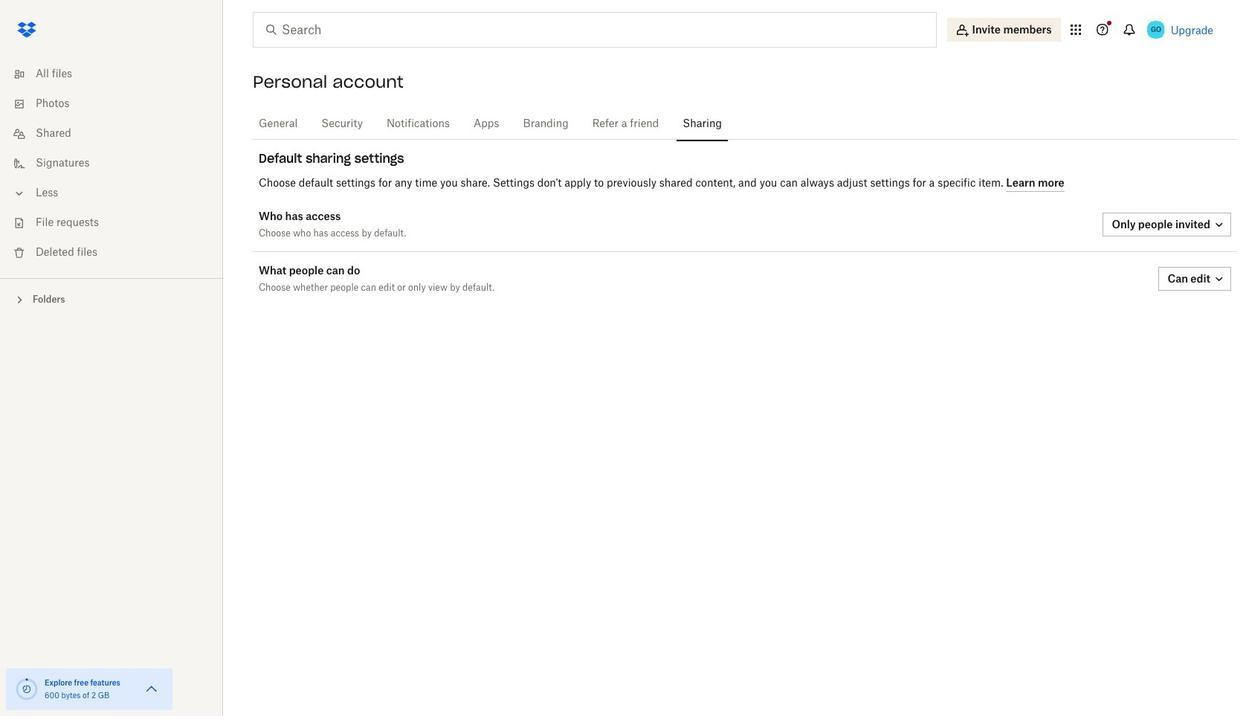 Task type: locate. For each thing, give the bounding box(es) containing it.
tab list
[[253, 104, 1238, 142]]

list
[[0, 51, 223, 278]]



Task type: vqa. For each thing, say whether or not it's contained in the screenshot.
words
no



Task type: describe. For each thing, give the bounding box(es) containing it.
quota usage progress bar
[[15, 678, 39, 701]]

quota usage image
[[15, 678, 39, 701]]

dropbox image
[[12, 15, 42, 45]]

Search text field
[[282, 21, 906, 39]]

less image
[[12, 186, 27, 201]]



